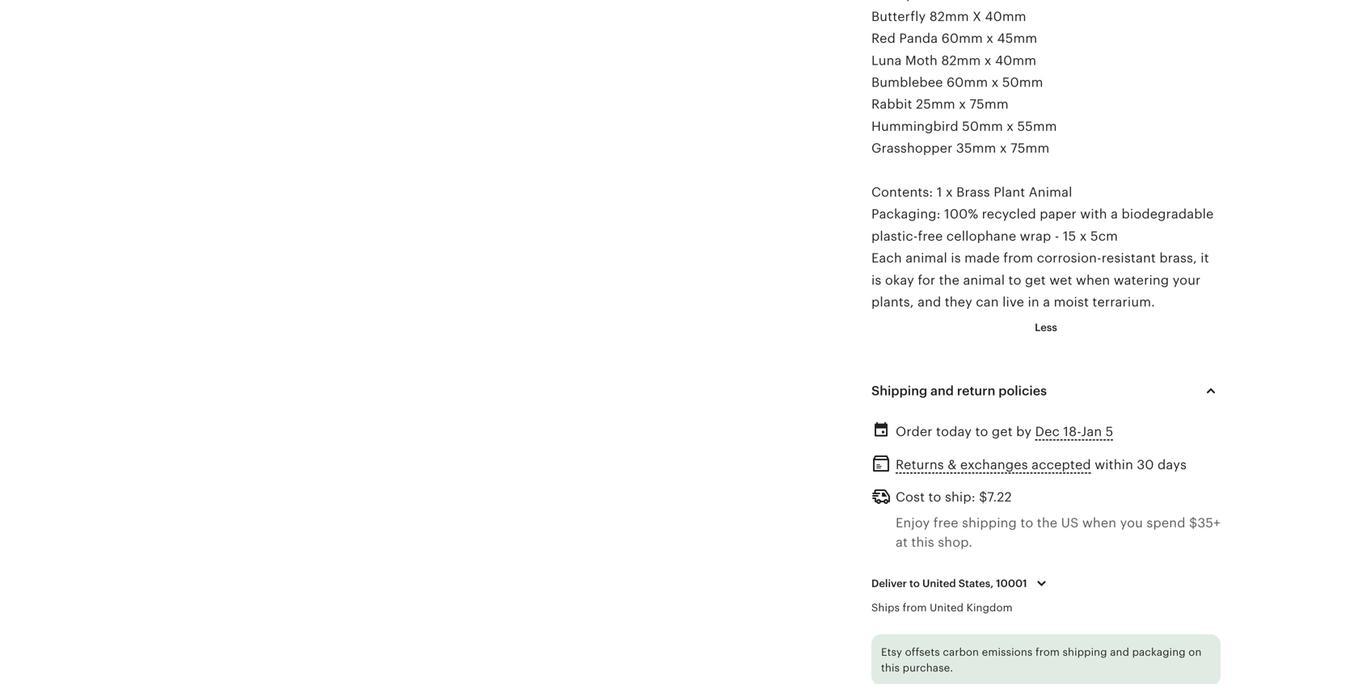 Task type: vqa. For each thing, say whether or not it's contained in the screenshot.
housewarming link
no



Task type: locate. For each thing, give the bounding box(es) containing it.
1 horizontal spatial the
[[1037, 516, 1058, 531]]

the left 'us'
[[1037, 516, 1058, 531]]

shipping and return policies button
[[857, 372, 1235, 411]]

okay
[[885, 273, 914, 288]]

to right today
[[975, 425, 988, 439]]

0 vertical spatial and
[[918, 295, 941, 310]]

x right 1
[[946, 185, 953, 200]]

0 vertical spatial this
[[912, 536, 935, 550]]

when
[[1076, 273, 1110, 288], [1082, 516, 1117, 531]]

0 vertical spatial 40mm
[[985, 9, 1027, 24]]

1 vertical spatial get
[[992, 425, 1013, 439]]

0 vertical spatial free
[[918, 229, 943, 244]]

and left the packaging
[[1110, 647, 1129, 659]]

when up moist
[[1076, 273, 1110, 288]]

to inside enjoy free shipping to the us when you spend $35+ at this shop.
[[1021, 516, 1034, 531]]

1 vertical spatial animal
[[963, 273, 1005, 288]]

from down wrap on the right top of page
[[1004, 251, 1033, 266]]

spend
[[1147, 516, 1186, 531]]

and down for at the top of the page
[[918, 295, 941, 310]]

brass
[[957, 185, 990, 200]]

a right with
[[1111, 207, 1118, 222]]

from right emissions
[[1036, 647, 1060, 659]]

can
[[976, 295, 999, 310]]

0 vertical spatial animal
[[906, 251, 947, 266]]

40mm down 45mm
[[995, 53, 1037, 68]]

10001
[[996, 578, 1027, 590]]

united inside dropdown button
[[923, 578, 956, 590]]

a right in
[[1043, 295, 1050, 310]]

animal down made
[[963, 273, 1005, 288]]

contents: 1 x brass plant animal packaging: 100% recycled paper with a biodegradable plastic-free cellophane wrap - 15 x 5cm each animal is made from corrosion-resistant brass, it is okay for the animal to get wet when watering your plants, and they can live in a moist terrarium.
[[872, 185, 1214, 310]]

60mm up 25mm
[[947, 75, 988, 90]]

2 vertical spatial from
[[1036, 647, 1060, 659]]

grasshopper
[[872, 141, 953, 156]]

is left made
[[951, 251, 961, 266]]

returns
[[896, 458, 944, 473]]

0 vertical spatial is
[[951, 251, 961, 266]]

75mm down 55mm
[[1011, 141, 1050, 156]]

free inside enjoy free shipping to the us when you spend $35+ at this shop.
[[934, 516, 959, 531]]

shipping down $
[[962, 516, 1017, 531]]

0 vertical spatial from
[[1004, 251, 1033, 266]]

animal up for at the top of the page
[[906, 251, 947, 266]]

cellophane
[[947, 229, 1017, 244]]

packaging:
[[872, 207, 941, 222]]

100%
[[944, 207, 978, 222]]

to inside dropdown button
[[910, 578, 920, 590]]

0 vertical spatial the
[[939, 273, 960, 288]]

1 horizontal spatial animal
[[963, 273, 1005, 288]]

a
[[1111, 207, 1118, 222], [1043, 295, 1050, 310]]

0 vertical spatial shipping
[[962, 516, 1017, 531]]

82mm right moth
[[941, 53, 981, 68]]

0 horizontal spatial from
[[903, 602, 927, 614]]

to right deliver on the bottom right
[[910, 578, 920, 590]]

1 horizontal spatial a
[[1111, 207, 1118, 222]]

0 horizontal spatial this
[[881, 663, 900, 675]]

get
[[1025, 273, 1046, 288], [992, 425, 1013, 439]]

1 vertical spatial from
[[903, 602, 927, 614]]

deliver
[[872, 578, 907, 590]]

82mm
[[930, 9, 969, 24], [941, 53, 981, 68]]

this inside enjoy free shipping to the us when you spend $35+ at this shop.
[[912, 536, 935, 550]]

states,
[[959, 578, 994, 590]]

0 horizontal spatial 75mm
[[970, 97, 1009, 112]]

wet
[[1050, 273, 1073, 288]]

ships from united kingdom
[[872, 602, 1013, 614]]

60mm down x at the top
[[942, 31, 983, 46]]

0 vertical spatial 75mm
[[970, 97, 1009, 112]]

united up ships from united kingdom
[[923, 578, 956, 590]]

the right for at the top of the page
[[939, 273, 960, 288]]

and left return
[[931, 384, 954, 398]]

40mm
[[985, 9, 1027, 24], [995, 53, 1037, 68]]

get left by
[[992, 425, 1013, 439]]

united
[[923, 578, 956, 590], [930, 602, 964, 614]]

1 vertical spatial united
[[930, 602, 964, 614]]

0 horizontal spatial is
[[872, 273, 882, 288]]

1 vertical spatial and
[[931, 384, 954, 398]]

ships
[[872, 602, 900, 614]]

0 horizontal spatial shipping
[[962, 516, 1017, 531]]

0 vertical spatial a
[[1111, 207, 1118, 222]]

order
[[896, 425, 933, 439]]

wrap
[[1020, 229, 1051, 244]]

shipping
[[872, 384, 928, 398]]

50mm
[[1002, 75, 1043, 90], [962, 119, 1003, 134]]

this right at
[[912, 536, 935, 550]]

united for from
[[930, 602, 964, 614]]

50mm up 35mm on the right
[[962, 119, 1003, 134]]

when right 'us'
[[1082, 516, 1117, 531]]

shipping
[[962, 516, 1017, 531], [1063, 647, 1107, 659]]

x
[[973, 9, 982, 24]]

7.22
[[987, 491, 1012, 505]]

x
[[987, 31, 994, 46], [985, 53, 992, 68], [992, 75, 999, 90], [959, 97, 966, 112], [1007, 119, 1014, 134], [1000, 141, 1007, 156], [946, 185, 953, 200], [1080, 229, 1087, 244]]

this down etsy
[[881, 663, 900, 675]]

x down 45mm
[[992, 75, 999, 90]]

is left okay
[[872, 273, 882, 288]]

this
[[912, 536, 935, 550], [881, 663, 900, 675]]

less button
[[1023, 313, 1070, 343]]

free down the packaging:
[[918, 229, 943, 244]]

0 horizontal spatial get
[[992, 425, 1013, 439]]

1 vertical spatial 50mm
[[962, 119, 1003, 134]]

get up in
[[1025, 273, 1046, 288]]

accepted
[[1032, 458, 1091, 473]]

1 vertical spatial this
[[881, 663, 900, 675]]

2 horizontal spatial from
[[1036, 647, 1060, 659]]

75mm up 35mm on the right
[[970, 97, 1009, 112]]

1 vertical spatial is
[[872, 273, 882, 288]]

1 horizontal spatial get
[[1025, 273, 1046, 288]]

live
[[1003, 295, 1024, 310]]

to up live
[[1009, 273, 1022, 288]]

0 vertical spatial when
[[1076, 273, 1110, 288]]

x right 15
[[1080, 229, 1087, 244]]

1 vertical spatial 40mm
[[995, 53, 1037, 68]]

1 horizontal spatial from
[[1004, 251, 1033, 266]]

order today to get by dec 18-jan 5
[[896, 425, 1114, 439]]

to left 'us'
[[1021, 516, 1034, 531]]

united for to
[[923, 578, 956, 590]]

2 vertical spatial and
[[1110, 647, 1129, 659]]

jan
[[1081, 425, 1102, 439]]

0 vertical spatial united
[[923, 578, 956, 590]]

40mm up 45mm
[[985, 9, 1027, 24]]

enjoy free shipping to the us when you spend $35+ at this shop.
[[896, 516, 1221, 550]]

1 vertical spatial when
[[1082, 516, 1117, 531]]

0 horizontal spatial the
[[939, 273, 960, 288]]

hummingbird
[[872, 119, 959, 134]]

return
[[957, 384, 996, 398]]

and inside contents: 1 x brass plant animal packaging: 100% recycled paper with a biodegradable plastic-free cellophane wrap - 15 x 5cm each animal is made from corrosion-resistant brass, it is okay for the animal to get wet when watering your plants, and they can live in a moist terrarium.
[[918, 295, 941, 310]]

resistant
[[1102, 251, 1156, 266]]

free
[[918, 229, 943, 244], [934, 516, 959, 531]]

1 horizontal spatial shipping
[[1063, 647, 1107, 659]]

60mm
[[942, 31, 983, 46], [947, 75, 988, 90]]

x left 55mm
[[1007, 119, 1014, 134]]

1 horizontal spatial this
[[912, 536, 935, 550]]

and inside etsy offsets carbon emissions from shipping and packaging on this purchase.
[[1110, 647, 1129, 659]]

1 vertical spatial 75mm
[[1011, 141, 1050, 156]]

shipping left the packaging
[[1063, 647, 1107, 659]]

terrarium.
[[1093, 295, 1155, 310]]

0 vertical spatial get
[[1025, 273, 1046, 288]]

exchanges
[[960, 458, 1028, 473]]

rabbit
[[872, 97, 912, 112]]

and inside dropdown button
[[931, 384, 954, 398]]

and
[[918, 295, 941, 310], [931, 384, 954, 398], [1110, 647, 1129, 659]]

from
[[1004, 251, 1033, 266], [903, 602, 927, 614], [1036, 647, 1060, 659]]

75mm
[[970, 97, 1009, 112], [1011, 141, 1050, 156]]

50mm down 45mm
[[1002, 75, 1043, 90]]

this inside etsy offsets carbon emissions from shipping and packaging on this purchase.
[[881, 663, 900, 675]]

1 vertical spatial shipping
[[1063, 647, 1107, 659]]

1 horizontal spatial 75mm
[[1011, 141, 1050, 156]]

free up shop.
[[934, 516, 959, 531]]

82mm left x at the top
[[930, 9, 969, 24]]

0 horizontal spatial animal
[[906, 251, 947, 266]]

1 vertical spatial a
[[1043, 295, 1050, 310]]

dec 18-jan 5 button
[[1035, 420, 1114, 444]]

shipping inside etsy offsets carbon emissions from shipping and packaging on this purchase.
[[1063, 647, 1107, 659]]

18-
[[1063, 425, 1081, 439]]

when inside enjoy free shipping to the us when you spend $35+ at this shop.
[[1082, 516, 1117, 531]]

from right ships
[[903, 602, 927, 614]]

united down deliver to united states, 10001
[[930, 602, 964, 614]]

1 vertical spatial the
[[1037, 516, 1058, 531]]

1 vertical spatial free
[[934, 516, 959, 531]]



Task type: describe. For each thing, give the bounding box(es) containing it.
days
[[1158, 458, 1187, 473]]

0 vertical spatial 50mm
[[1002, 75, 1043, 90]]

at
[[896, 536, 908, 550]]

0 vertical spatial 82mm
[[930, 9, 969, 24]]

x right moth
[[985, 53, 992, 68]]

the inside contents: 1 x brass plant animal packaging: 100% recycled paper with a biodegradable plastic-free cellophane wrap - 15 x 5cm each animal is made from corrosion-resistant brass, it is okay for the animal to get wet when watering your plants, and they can live in a moist terrarium.
[[939, 273, 960, 288]]

to right cost
[[929, 491, 942, 505]]

$
[[979, 491, 987, 505]]

each
[[872, 251, 902, 266]]

55mm
[[1018, 119, 1057, 134]]

x left 45mm
[[987, 31, 994, 46]]

$35+
[[1189, 516, 1221, 531]]

corrosion-
[[1037, 251, 1102, 266]]

45mm
[[997, 31, 1038, 46]]

kingdom
[[967, 602, 1013, 614]]

by
[[1016, 425, 1032, 439]]

0 horizontal spatial a
[[1043, 295, 1050, 310]]

-
[[1055, 229, 1060, 244]]

shipping inside enjoy free shipping to the us when you spend $35+ at this shop.
[[962, 516, 1017, 531]]

panda
[[899, 31, 938, 46]]

when inside contents: 1 x brass plant animal packaging: 100% recycled paper with a biodegradable plastic-free cellophane wrap - 15 x 5cm each animal is made from corrosion-resistant brass, it is okay for the animal to get wet when watering your plants, and they can live in a moist terrarium.
[[1076, 273, 1110, 288]]

15
[[1063, 229, 1076, 244]]

within
[[1095, 458, 1134, 473]]

from inside etsy offsets carbon emissions from shipping and packaging on this purchase.
[[1036, 647, 1060, 659]]

get inside contents: 1 x brass plant animal packaging: 100% recycled paper with a biodegradable plastic-free cellophane wrap - 15 x 5cm each animal is made from corrosion-resistant brass, it is okay for the animal to get wet when watering your plants, and they can live in a moist terrarium.
[[1025, 273, 1046, 288]]

emissions
[[982, 647, 1033, 659]]

it
[[1201, 251, 1209, 266]]

25mm
[[916, 97, 955, 112]]

cost to ship: $ 7.22
[[896, 491, 1012, 505]]

to inside contents: 1 x brass plant animal packaging: 100% recycled paper with a biodegradable plastic-free cellophane wrap - 15 x 5cm each animal is made from corrosion-resistant brass, it is okay for the animal to get wet when watering your plants, and they can live in a moist terrarium.
[[1009, 273, 1022, 288]]

1 vertical spatial 60mm
[[947, 75, 988, 90]]

returns & exchanges accepted within 30 days
[[896, 458, 1187, 473]]

returns & exchanges accepted button
[[896, 454, 1091, 477]]

plant
[[994, 185, 1025, 200]]

offsets
[[905, 647, 940, 659]]

packaging
[[1132, 647, 1186, 659]]

butterfly
[[872, 9, 926, 24]]

for
[[918, 273, 936, 288]]

1 horizontal spatial is
[[951, 251, 961, 266]]

you
[[1120, 516, 1143, 531]]

moth
[[905, 53, 938, 68]]

with
[[1080, 207, 1107, 222]]

moist
[[1054, 295, 1089, 310]]

purchase.
[[903, 663, 953, 675]]

they
[[945, 295, 973, 310]]

contents:
[[872, 185, 933, 200]]

&
[[948, 458, 957, 473]]

shop.
[[938, 536, 973, 550]]

x right 35mm on the right
[[1000, 141, 1007, 156]]

biodegradable
[[1122, 207, 1214, 222]]

made
[[965, 251, 1000, 266]]

butterfly  82mm x 40mm red panda 60mm x 45mm luna moth 82mm x 40mm bumblebee 60mm x 50mm rabbit 25mm x 75mm hummingbird 50mm x 55mm grasshopper 35mm x 75mm
[[872, 9, 1057, 156]]

free inside contents: 1 x brass plant animal packaging: 100% recycled paper with a biodegradable plastic-free cellophane wrap - 15 x 5cm each animal is made from corrosion-resistant brass, it is okay for the animal to get wet when watering your plants, and they can live in a moist terrarium.
[[918, 229, 943, 244]]

x right 25mm
[[959, 97, 966, 112]]

etsy
[[881, 647, 902, 659]]

paper
[[1040, 207, 1077, 222]]

luna
[[872, 53, 902, 68]]

enjoy
[[896, 516, 930, 531]]

recycled
[[982, 207, 1036, 222]]

cost
[[896, 491, 925, 505]]

ship:
[[945, 491, 976, 505]]

1 vertical spatial 82mm
[[941, 53, 981, 68]]

shipping and return policies
[[872, 384, 1047, 398]]

policies
[[999, 384, 1047, 398]]

from inside contents: 1 x brass plant animal packaging: 100% recycled paper with a biodegradable plastic-free cellophane wrap - 15 x 5cm each animal is made from corrosion-resistant brass, it is okay for the animal to get wet when watering your plants, and they can live in a moist terrarium.
[[1004, 251, 1033, 266]]

today
[[936, 425, 972, 439]]

5cm
[[1091, 229, 1118, 244]]

in
[[1028, 295, 1040, 310]]

your
[[1173, 273, 1201, 288]]

less
[[1035, 322, 1057, 334]]

5
[[1106, 425, 1114, 439]]

deliver to united states, 10001 button
[[859, 567, 1064, 601]]

red
[[872, 31, 896, 46]]

plastic-
[[872, 229, 918, 244]]

brass,
[[1160, 251, 1197, 266]]

animal
[[1029, 185, 1072, 200]]

watering
[[1114, 273, 1169, 288]]

the inside enjoy free shipping to the us when you spend $35+ at this shop.
[[1037, 516, 1058, 531]]

etsy offsets carbon emissions from shipping and packaging on this purchase.
[[881, 647, 1202, 675]]

30
[[1137, 458, 1154, 473]]

deliver to united states, 10001
[[872, 578, 1027, 590]]

on
[[1189, 647, 1202, 659]]

35mm
[[956, 141, 996, 156]]

bumblebee
[[872, 75, 943, 90]]

plants,
[[872, 295, 914, 310]]

1
[[937, 185, 942, 200]]

carbon
[[943, 647, 979, 659]]

0 vertical spatial 60mm
[[942, 31, 983, 46]]



